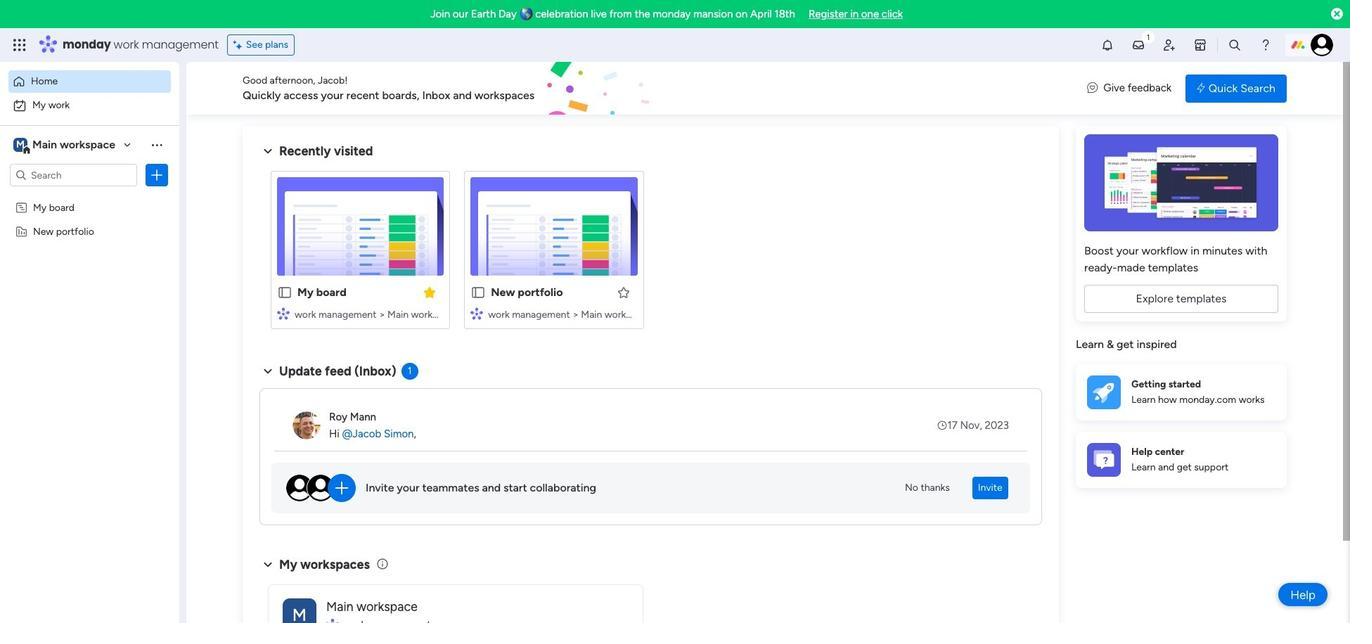 Task type: locate. For each thing, give the bounding box(es) containing it.
workspace image
[[283, 598, 317, 623]]

close recently visited image
[[260, 143, 276, 160]]

invite members image
[[1163, 38, 1177, 52]]

close update feed (inbox) image
[[260, 363, 276, 380]]

roy mann image
[[293, 412, 321, 440]]

workspace options image
[[150, 138, 164, 152]]

list box
[[0, 192, 179, 433]]

Search in workspace field
[[30, 167, 117, 183]]

1 horizontal spatial public board image
[[471, 285, 486, 300]]

v2 user feedback image
[[1088, 80, 1098, 96]]

add to favorites image
[[617, 285, 631, 299]]

options image
[[150, 168, 164, 182]]

1 public board image from the left
[[277, 285, 293, 300]]

2 vertical spatial option
[[0, 195, 179, 197]]

2 public board image from the left
[[471, 285, 486, 300]]

help center element
[[1076, 432, 1287, 488]]

public board image
[[277, 285, 293, 300], [471, 285, 486, 300]]

select product image
[[13, 38, 27, 52]]

public board image for the "remove from favorites" image
[[277, 285, 293, 300]]

remove from favorites image
[[423, 285, 437, 299]]

1 vertical spatial option
[[8, 94, 171, 117]]

0 horizontal spatial public board image
[[277, 285, 293, 300]]

option
[[8, 70, 171, 93], [8, 94, 171, 117], [0, 195, 179, 197]]

notifications image
[[1101, 38, 1115, 52]]



Task type: vqa. For each thing, say whether or not it's contained in the screenshot.
1st column header from left
no



Task type: describe. For each thing, give the bounding box(es) containing it.
v2 bolt switch image
[[1197, 81, 1206, 96]]

quick search results list box
[[260, 160, 1043, 346]]

jacob simon image
[[1311, 34, 1334, 56]]

0 vertical spatial option
[[8, 70, 171, 93]]

see plans image
[[233, 37, 246, 53]]

1 image
[[1142, 29, 1155, 45]]

public board image for add to favorites icon
[[471, 285, 486, 300]]

update feed image
[[1132, 38, 1146, 52]]

getting started element
[[1076, 364, 1287, 420]]

templates image image
[[1089, 134, 1275, 231]]

monday marketplace image
[[1194, 38, 1208, 52]]

close my workspaces image
[[260, 556, 276, 573]]

search everything image
[[1228, 38, 1242, 52]]

1 element
[[401, 363, 418, 380]]

help image
[[1259, 38, 1273, 52]]

workspace selection element
[[13, 136, 117, 155]]

workspace image
[[13, 137, 27, 153]]



